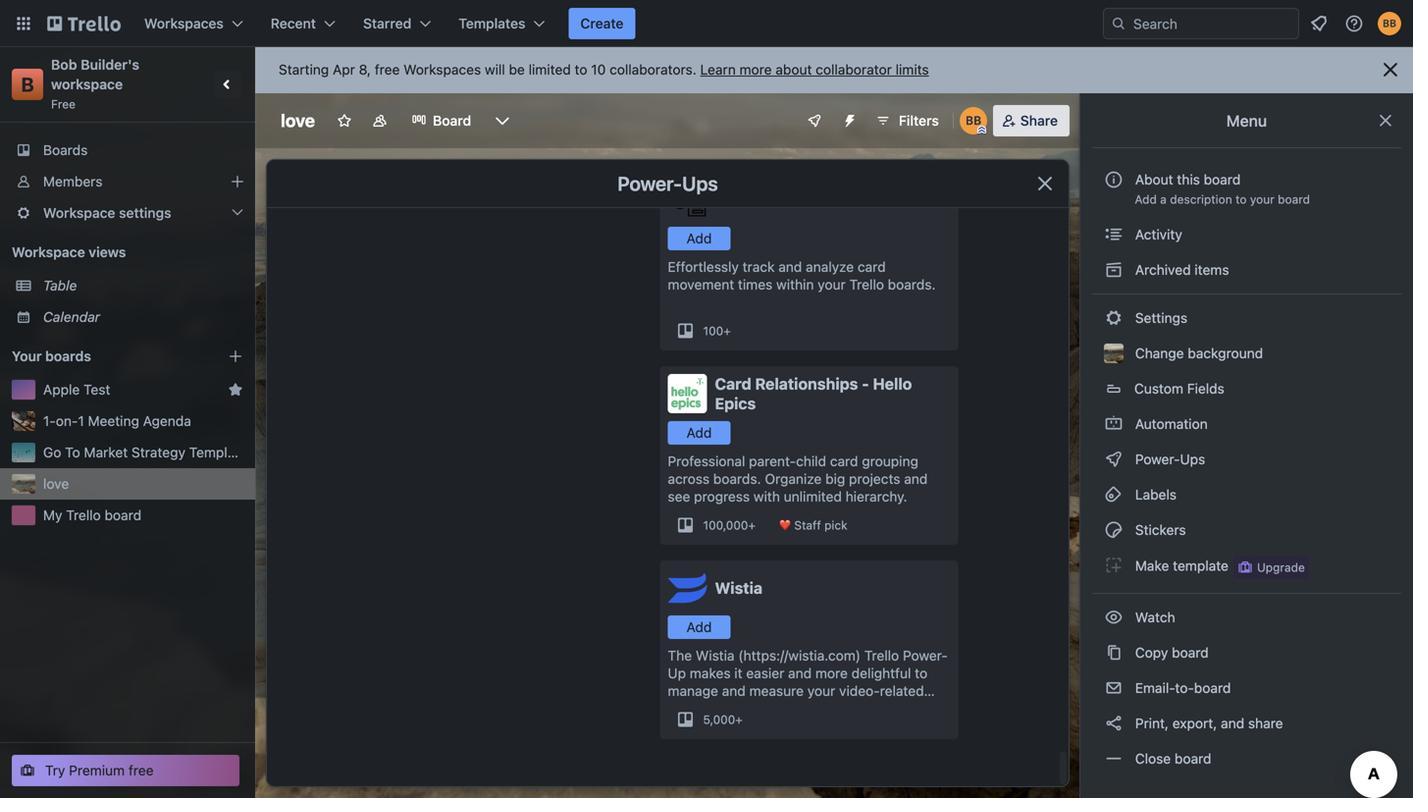 Task type: locate. For each thing, give the bounding box(es) containing it.
card right analyze
[[858, 259, 886, 275]]

fields
[[1188, 380, 1225, 397]]

2 add button from the top
[[668, 421, 731, 445]]

limited
[[529, 61, 571, 78]]

try premium free
[[45, 762, 154, 778]]

archived items link
[[1093, 254, 1402, 286]]

0 horizontal spatial to
[[575, 61, 588, 78]]

b
[[21, 73, 34, 96]]

views
[[89, 244, 126, 260]]

ups up effortlessly
[[682, 172, 718, 195]]

sm image inside automation link
[[1104, 414, 1124, 434]]

0 vertical spatial add button
[[668, 227, 731, 250]]

2 sm image from the top
[[1104, 485, 1124, 505]]

sm image
[[1104, 225, 1124, 244], [1104, 260, 1124, 280], [1104, 308, 1124, 328], [1104, 414, 1124, 434], [1104, 520, 1124, 540], [1104, 643, 1124, 663]]

0 vertical spatial to
[[575, 61, 588, 78]]

starred button
[[351, 8, 443, 39]]

effortlessly
[[668, 259, 739, 275]]

5 sm image from the top
[[1104, 520, 1124, 540]]

card
[[715, 375, 752, 393]]

free right premium
[[129, 762, 154, 778]]

1 vertical spatial card
[[830, 453, 859, 469]]

0 horizontal spatial trello
[[66, 507, 101, 523]]

1 horizontal spatial boards.
[[888, 276, 936, 293]]

template
[[1173, 558, 1229, 574]]

0 horizontal spatial power-ups
[[618, 172, 718, 195]]

market
[[84, 444, 128, 460]]

and left share
[[1221, 715, 1245, 731]]

sm image inside "settings" link
[[1104, 308, 1124, 328]]

0 horizontal spatial power-
[[618, 172, 682, 195]]

1 horizontal spatial and
[[904, 471, 928, 487]]

0 vertical spatial ups
[[682, 172, 718, 195]]

sm image left automation
[[1104, 414, 1124, 434]]

collaborators.
[[610, 61, 697, 78]]

free inside button
[[129, 762, 154, 778]]

0 vertical spatial +
[[724, 324, 731, 338]]

love up my
[[43, 476, 69, 492]]

2 vertical spatial +
[[736, 713, 743, 726]]

0 horizontal spatial boards.
[[714, 471, 761, 487]]

customize views image
[[493, 111, 513, 131]]

sm image inside archived items link
[[1104, 260, 1124, 280]]

3 sm image from the top
[[1104, 308, 1124, 328]]

0 horizontal spatial your
[[818, 276, 846, 293]]

8,
[[359, 61, 371, 78]]

share
[[1249, 715, 1284, 731]]

sm image inside email-to-board link
[[1104, 678, 1124, 698]]

workspaces button
[[133, 8, 255, 39]]

1 horizontal spatial power-
[[1136, 451, 1181, 467]]

1 vertical spatial add button
[[668, 421, 731, 445]]

add up '5,000'
[[687, 619, 712, 635]]

1 vertical spatial power-ups
[[1132, 451, 1210, 467]]

sm image for labels
[[1104, 485, 1124, 505]]

board link
[[400, 105, 483, 136]]

sm image inside stickers 'link'
[[1104, 520, 1124, 540]]

calendar link
[[43, 307, 243, 327]]

automation link
[[1093, 408, 1402, 440]]

1 horizontal spatial workspaces
[[404, 61, 481, 78]]

2 sm image from the top
[[1104, 260, 1124, 280]]

ups
[[682, 172, 718, 195], [1181, 451, 1206, 467]]

recent button
[[259, 8, 348, 39]]

1 vertical spatial +
[[749, 518, 756, 532]]

0 vertical spatial card
[[858, 259, 886, 275]]

my
[[43, 507, 62, 523]]

0 vertical spatial workspaces
[[144, 15, 224, 31]]

filters button
[[870, 105, 945, 136]]

be
[[509, 61, 525, 78]]

sm image inside power-ups 'link'
[[1104, 450, 1124, 469]]

5 sm image from the top
[[1104, 678, 1124, 698]]

about this board add a description to your board
[[1135, 171, 1311, 206]]

board down "love" link
[[105, 507, 141, 523]]

1 horizontal spatial free
[[375, 61, 400, 78]]

apple test link
[[43, 380, 220, 400]]

love link
[[43, 474, 243, 494]]

bob builder (bobbuilder40) image
[[1378, 12, 1402, 35]]

limits
[[896, 61, 929, 78]]

0 horizontal spatial free
[[129, 762, 154, 778]]

sm image left archived
[[1104, 260, 1124, 280]]

0 horizontal spatial and
[[779, 259, 802, 275]]

star or unstar board image
[[337, 113, 352, 129]]

apple test
[[43, 381, 110, 398]]

trello inside effortlessly track and analyze card movement times within your trello boards.
[[850, 276, 884, 293]]

copy board
[[1132, 644, 1209, 661]]

free right 8,
[[375, 61, 400, 78]]

1
[[78, 413, 84, 429]]

ups down automation
[[1181, 451, 1206, 467]]

sm image left copy
[[1104, 643, 1124, 663]]

your
[[1251, 192, 1275, 206], [818, 276, 846, 293]]

add up effortlessly
[[687, 230, 712, 246]]

to up the activity link
[[1236, 192, 1247, 206]]

1 vertical spatial your
[[818, 276, 846, 293]]

1 vertical spatial boards.
[[714, 471, 761, 487]]

power-
[[618, 172, 682, 195], [1136, 451, 1181, 467]]

4 sm image from the top
[[1104, 608, 1124, 627]]

parent-
[[749, 453, 796, 469]]

sm image inside copy board link
[[1104, 643, 1124, 663]]

big
[[826, 471, 846, 487]]

to-
[[1176, 680, 1195, 696]]

0 vertical spatial power-
[[618, 172, 682, 195]]

sm image inside 'print, export, and share' link
[[1104, 714, 1124, 733]]

board up the activity link
[[1278, 192, 1311, 206]]

0 vertical spatial and
[[779, 259, 802, 275]]

1 vertical spatial ups
[[1181, 451, 1206, 467]]

your inside effortlessly track and analyze card movement times within your trello boards.
[[818, 276, 846, 293]]

sm image
[[1104, 450, 1124, 469], [1104, 485, 1124, 505], [1104, 556, 1124, 575], [1104, 608, 1124, 627], [1104, 678, 1124, 698], [1104, 714, 1124, 733], [1104, 749, 1124, 769]]

sm image inside the activity link
[[1104, 225, 1124, 244]]

create
[[581, 15, 624, 31]]

and inside 'print, export, and share' link
[[1221, 715, 1245, 731]]

sm image left stickers
[[1104, 520, 1124, 540]]

+ for 5,000 +
[[736, 713, 743, 726]]

power-ups link
[[1093, 444, 1402, 475]]

6 sm image from the top
[[1104, 714, 1124, 733]]

sm image for settings
[[1104, 308, 1124, 328]]

open information menu image
[[1345, 14, 1365, 33]]

add for 5,000
[[687, 619, 712, 635]]

add for ❤️ staff pick
[[687, 425, 712, 441]]

watch link
[[1093, 602, 1402, 633]]

add button
[[668, 227, 731, 250], [668, 421, 731, 445], [668, 616, 731, 639]]

board inside 'link'
[[1175, 751, 1212, 767]]

5,000 +
[[703, 713, 743, 726]]

1 horizontal spatial ups
[[1181, 451, 1206, 467]]

sm image left the settings
[[1104, 308, 1124, 328]]

collaborator
[[816, 61, 892, 78]]

add button down "wistia"
[[668, 616, 731, 639]]

and up the within
[[779, 259, 802, 275]]

6 sm image from the top
[[1104, 643, 1124, 663]]

0 vertical spatial love
[[281, 110, 315, 131]]

board down 'export,'
[[1175, 751, 1212, 767]]

0 notifications image
[[1308, 12, 1331, 35]]

free
[[51, 97, 76, 111]]

card up big
[[830, 453, 859, 469]]

to inside about this board add a description to your board
[[1236, 192, 1247, 206]]

2 horizontal spatial and
[[1221, 715, 1245, 731]]

workspaces up 'board' link
[[404, 61, 481, 78]]

1 vertical spatial love
[[43, 476, 69, 492]]

1-on-1 meeting agenda link
[[43, 411, 243, 431]]

1 vertical spatial to
[[1236, 192, 1247, 206]]

1 sm image from the top
[[1104, 225, 1124, 244]]

settings link
[[1093, 302, 1402, 334]]

with
[[754, 488, 780, 505]]

will
[[485, 61, 505, 78]]

about
[[776, 61, 812, 78]]

1 horizontal spatial trello
[[850, 276, 884, 293]]

hello
[[873, 375, 912, 393]]

1 add button from the top
[[668, 227, 731, 250]]

boards link
[[0, 134, 255, 166]]

2 vertical spatial and
[[1221, 715, 1245, 731]]

sm image inside labels 'link'
[[1104, 485, 1124, 505]]

go to market strategy template
[[43, 444, 247, 460]]

0 vertical spatial workspace
[[43, 205, 115, 221]]

labels link
[[1093, 479, 1402, 510]]

add inside about this board add a description to your board
[[1135, 192, 1157, 206]]

0 vertical spatial your
[[1251, 192, 1275, 206]]

add up 'professional'
[[687, 425, 712, 441]]

power-ups up effortlessly
[[618, 172, 718, 195]]

ups inside 'link'
[[1181, 451, 1206, 467]]

workspace up 'table'
[[12, 244, 85, 260]]

1 sm image from the top
[[1104, 450, 1124, 469]]

0 horizontal spatial workspaces
[[144, 15, 224, 31]]

add left a
[[1135, 192, 1157, 206]]

sm image for automation
[[1104, 414, 1124, 434]]

sm image for stickers
[[1104, 520, 1124, 540]]

custom
[[1135, 380, 1184, 397]]

boards.
[[888, 276, 936, 293], [714, 471, 761, 487]]

1 horizontal spatial love
[[281, 110, 315, 131]]

0 horizontal spatial love
[[43, 476, 69, 492]]

your up the activity link
[[1251, 192, 1275, 206]]

0 vertical spatial trello
[[850, 276, 884, 293]]

workspace navigation collapse icon image
[[214, 71, 242, 98]]

items
[[1195, 262, 1230, 278]]

workspace for workspace views
[[12, 244, 85, 260]]

your down analyze
[[818, 276, 846, 293]]

on-
[[56, 413, 78, 429]]

description
[[1170, 192, 1233, 206]]

to
[[65, 444, 80, 460]]

sm image inside watch link
[[1104, 608, 1124, 627]]

sm image for power-ups
[[1104, 450, 1124, 469]]

1 horizontal spatial power-ups
[[1132, 451, 1210, 467]]

0 horizontal spatial +
[[724, 324, 731, 338]]

7 sm image from the top
[[1104, 749, 1124, 769]]

power-ups down automation
[[1132, 451, 1210, 467]]

sm image for make template
[[1104, 556, 1124, 575]]

3 add button from the top
[[668, 616, 731, 639]]

workspace inside popup button
[[43, 205, 115, 221]]

-
[[862, 375, 869, 393]]

boards. inside "professional parent-child card grouping across boards. organize big projects and see progress with unlimited hierarchy."
[[714, 471, 761, 487]]

print, export, and share link
[[1093, 708, 1402, 739]]

workspace down members on the left
[[43, 205, 115, 221]]

agenda
[[143, 413, 191, 429]]

sm image for archived items
[[1104, 260, 1124, 280]]

love left star or unstar board icon
[[281, 110, 315, 131]]

and down grouping at bottom
[[904, 471, 928, 487]]

100 +
[[703, 324, 731, 338]]

and inside effortlessly track and analyze card movement times within your trello boards.
[[779, 259, 802, 275]]

0 vertical spatial boards.
[[888, 276, 936, 293]]

trello down analyze
[[850, 276, 884, 293]]

4 sm image from the top
[[1104, 414, 1124, 434]]

sm image for close board
[[1104, 749, 1124, 769]]

add
[[1135, 192, 1157, 206], [687, 230, 712, 246], [687, 425, 712, 441], [687, 619, 712, 635]]

1 vertical spatial and
[[904, 471, 928, 487]]

1 horizontal spatial your
[[1251, 192, 1275, 206]]

2 horizontal spatial +
[[749, 518, 756, 532]]

add button up effortlessly
[[668, 227, 731, 250]]

my trello board
[[43, 507, 141, 523]]

boards. inside effortlessly track and analyze card movement times within your trello boards.
[[888, 276, 936, 293]]

2 vertical spatial add button
[[668, 616, 731, 639]]

card inside effortlessly track and analyze card movement times within your trello boards.
[[858, 259, 886, 275]]

trello right my
[[66, 507, 101, 523]]

sm image inside close board 'link'
[[1104, 749, 1124, 769]]

to left 10
[[575, 61, 588, 78]]

about
[[1136, 171, 1174, 188]]

3 sm image from the top
[[1104, 556, 1124, 575]]

1 horizontal spatial to
[[1236, 192, 1247, 206]]

board up print, export, and share
[[1195, 680, 1232, 696]]

your inside about this board add a description to your board
[[1251, 192, 1275, 206]]

professional
[[668, 453, 746, 469]]

members
[[43, 173, 103, 189]]

workspaces up workspace navigation collapse icon
[[144, 15, 224, 31]]

add button for wistia
[[668, 616, 731, 639]]

1 vertical spatial workspace
[[12, 244, 85, 260]]

share button
[[993, 105, 1070, 136]]

workspaces
[[144, 15, 224, 31], [404, 61, 481, 78]]

100
[[703, 324, 724, 338]]

add board image
[[228, 349, 243, 364]]

1 vertical spatial power-
[[1136, 451, 1181, 467]]

starred
[[363, 15, 412, 31]]

1 vertical spatial free
[[129, 762, 154, 778]]

card
[[858, 259, 886, 275], [830, 453, 859, 469]]

sm image left activity
[[1104, 225, 1124, 244]]

add button up 'professional'
[[668, 421, 731, 445]]

1 horizontal spatial +
[[736, 713, 743, 726]]

love
[[281, 110, 315, 131], [43, 476, 69, 492]]



Task type: vqa. For each thing, say whether or not it's contained in the screenshot.
"love" to the top
yes



Task type: describe. For each thing, give the bounding box(es) containing it.
power-ups inside 'link'
[[1132, 451, 1210, 467]]

and inside "professional parent-child card grouping across boards. organize big projects and see progress with unlimited hierarchy."
[[904, 471, 928, 487]]

5,000
[[703, 713, 736, 726]]

starting apr 8, free workspaces will be limited to 10 collaborators. learn more about collaborator limits
[[279, 61, 929, 78]]

board up to-
[[1172, 644, 1209, 661]]

bob builder's workspace link
[[51, 56, 143, 92]]

bob builder's workspace free
[[51, 56, 143, 111]]

stickers link
[[1093, 514, 1402, 546]]

sm image for print, export, and share
[[1104, 714, 1124, 733]]

10
[[591, 61, 606, 78]]

custom fields
[[1135, 380, 1225, 397]]

❤️
[[780, 518, 791, 532]]

power- inside 'link'
[[1136, 451, 1181, 467]]

❤️ staff pick
[[780, 518, 848, 532]]

create button
[[569, 8, 636, 39]]

apple
[[43, 381, 80, 398]]

staff
[[795, 518, 821, 532]]

export,
[[1173, 715, 1218, 731]]

sm image for watch
[[1104, 608, 1124, 627]]

change
[[1136, 345, 1185, 361]]

progress
[[694, 488, 750, 505]]

boards
[[43, 142, 88, 158]]

back to home image
[[47, 8, 121, 39]]

sm image for copy board
[[1104, 643, 1124, 663]]

upgrade button
[[1234, 556, 1309, 579]]

automation
[[1132, 416, 1208, 432]]

100,000 +
[[703, 518, 756, 532]]

automation image
[[834, 105, 862, 133]]

Board name text field
[[271, 105, 325, 136]]

your boards
[[12, 348, 91, 364]]

1-
[[43, 413, 56, 429]]

workspace visible image
[[372, 113, 388, 129]]

power ups image
[[807, 113, 823, 129]]

pick
[[825, 518, 848, 532]]

love inside text field
[[281, 110, 315, 131]]

this
[[1177, 171, 1201, 188]]

print, export, and share
[[1132, 715, 1284, 731]]

within
[[777, 276, 814, 293]]

0 vertical spatial free
[[375, 61, 400, 78]]

b link
[[12, 69, 43, 100]]

bob
[[51, 56, 77, 73]]

activity
[[1132, 226, 1183, 242]]

add for 100
[[687, 230, 712, 246]]

meeting
[[88, 413, 139, 429]]

close
[[1136, 751, 1171, 767]]

unlimited
[[784, 488, 842, 505]]

sm image for email-to-board
[[1104, 678, 1124, 698]]

workspace views
[[12, 244, 126, 260]]

workspace settings
[[43, 205, 171, 221]]

child
[[796, 453, 827, 469]]

recent
[[271, 15, 316, 31]]

try
[[45, 762, 65, 778]]

copy
[[1136, 644, 1169, 661]]

try premium free button
[[12, 755, 240, 786]]

custom fields button
[[1093, 373, 1402, 404]]

workspace for workspace settings
[[43, 205, 115, 221]]

filters
[[899, 112, 939, 129]]

members link
[[0, 166, 255, 197]]

more
[[740, 61, 772, 78]]

a
[[1161, 192, 1167, 206]]

table
[[43, 277, 77, 294]]

bob builder (bobbuilder40) image
[[960, 107, 987, 134]]

labels
[[1132, 486, 1177, 503]]

close board
[[1132, 751, 1212, 767]]

sm image for activity
[[1104, 225, 1124, 244]]

starred icon image
[[228, 382, 243, 398]]

1 vertical spatial workspaces
[[404, 61, 481, 78]]

timeflow
[[715, 190, 785, 209]]

add button for card relationships - hello epics
[[668, 421, 731, 445]]

email-to-board link
[[1093, 672, 1402, 704]]

apr
[[333, 61, 355, 78]]

+ for 100,000 +
[[749, 518, 756, 532]]

stickers
[[1132, 522, 1187, 538]]

epics
[[715, 394, 756, 413]]

0 vertical spatial power-ups
[[618, 172, 718, 195]]

watch
[[1132, 609, 1179, 625]]

professional parent-child card grouping across boards. organize big projects and see progress with unlimited hierarchy.
[[668, 453, 928, 505]]

1 vertical spatial trello
[[66, 507, 101, 523]]

templates button
[[447, 8, 557, 39]]

table link
[[43, 276, 243, 295]]

background
[[1188, 345, 1264, 361]]

premium
[[69, 762, 125, 778]]

movement
[[668, 276, 735, 293]]

hierarchy.
[[846, 488, 908, 505]]

your boards with 5 items element
[[12, 345, 198, 368]]

grouping
[[862, 453, 919, 469]]

timeflow tracker
[[715, 190, 847, 209]]

archived
[[1136, 262, 1191, 278]]

primary element
[[0, 0, 1414, 47]]

across
[[668, 471, 710, 487]]

board up description
[[1204, 171, 1241, 188]]

print,
[[1136, 715, 1169, 731]]

activity link
[[1093, 219, 1402, 250]]

Search field
[[1127, 9, 1299, 38]]

track
[[743, 259, 775, 275]]

workspaces inside 'popup button'
[[144, 15, 224, 31]]

menu
[[1227, 111, 1268, 130]]

close board link
[[1093, 743, 1402, 775]]

builder's
[[81, 56, 139, 73]]

relationships
[[755, 375, 858, 393]]

search image
[[1111, 16, 1127, 31]]

this member is an admin of this board. image
[[978, 126, 986, 134]]

starting
[[279, 61, 329, 78]]

calendar
[[43, 309, 100, 325]]

and for effortlessly
[[779, 259, 802, 275]]

+ for 100 +
[[724, 324, 731, 338]]

card inside "professional parent-child card grouping across boards. organize big projects and see progress with unlimited hierarchy."
[[830, 453, 859, 469]]

and for print,
[[1221, 715, 1245, 731]]

0 horizontal spatial ups
[[682, 172, 718, 195]]

test
[[84, 381, 110, 398]]

go to market strategy template link
[[43, 443, 247, 462]]



